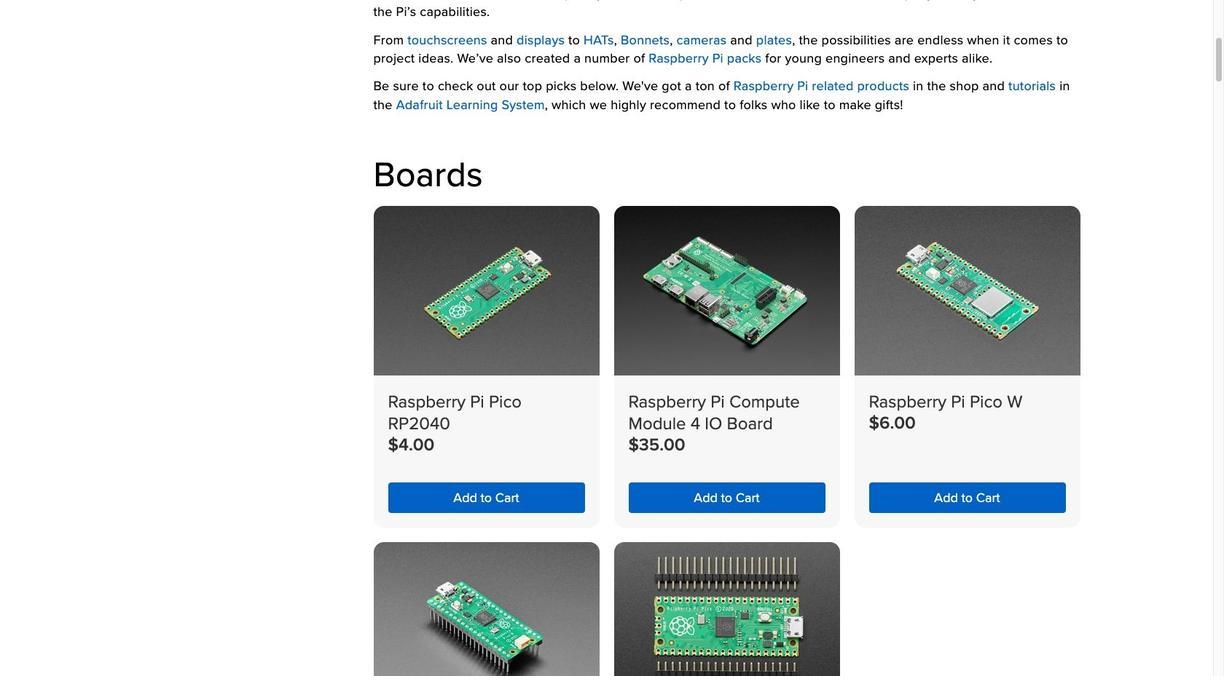 Task type: describe. For each thing, give the bounding box(es) containing it.
angled shot of large raspberry pi compute module 4 i/o board. image
[[614, 206, 840, 376]]

angle shot of raspberry pi pico rp2040 image
[[373, 206, 599, 376]]

angled shot of a green microcontroller with castellated pads. image
[[854, 206, 1080, 376]]

angled shot of a skinny green microcontroller with headers. image
[[373, 543, 599, 677]]

top view of raspberry pi pico with two 20-pin male headers. image
[[614, 543, 840, 677]]



Task type: vqa. For each thing, say whether or not it's contained in the screenshot.
Angled shot of large Raspberry Pi Compute Module 4 I/O Board. 'IMAGE'
yes



